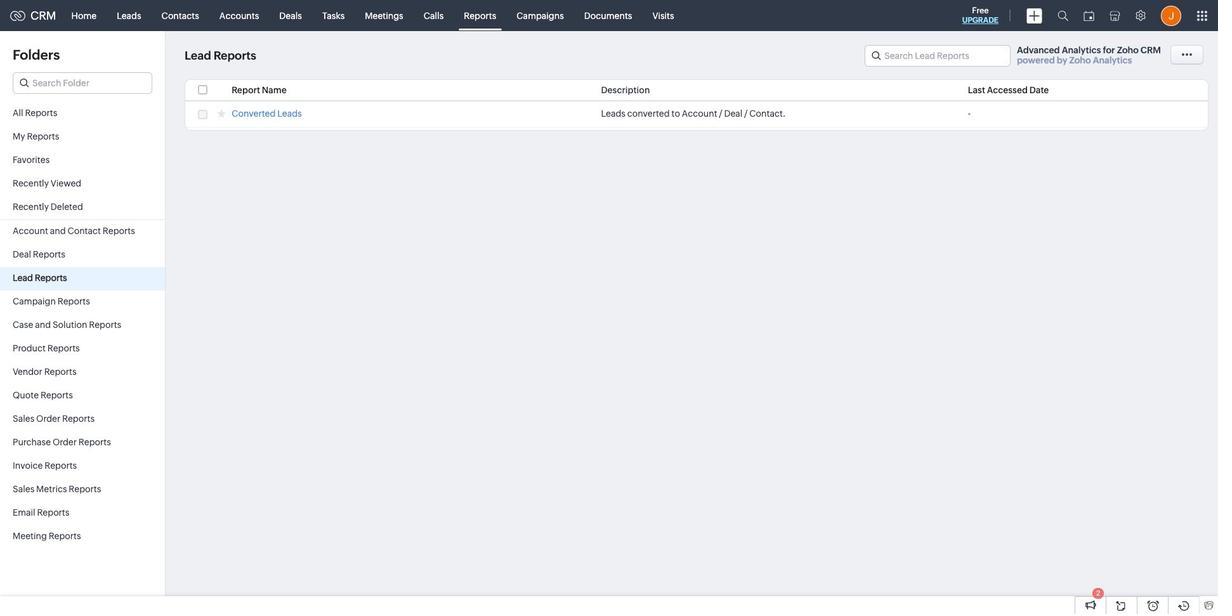 Task type: locate. For each thing, give the bounding box(es) containing it.
logo image
[[10, 10, 25, 21]]

create menu element
[[1019, 0, 1051, 31]]

search image
[[1058, 10, 1069, 21]]

profile image
[[1162, 5, 1182, 26]]

calendar image
[[1084, 10, 1095, 21]]

Search Lead Reports text field
[[866, 46, 1011, 66]]



Task type: describe. For each thing, give the bounding box(es) containing it.
search element
[[1051, 0, 1077, 31]]

create menu image
[[1027, 8, 1043, 23]]

profile element
[[1154, 0, 1190, 31]]

Search Folder text field
[[13, 73, 152, 93]]



Task type: vqa. For each thing, say whether or not it's contained in the screenshot.
Other Modules 'field'
no



